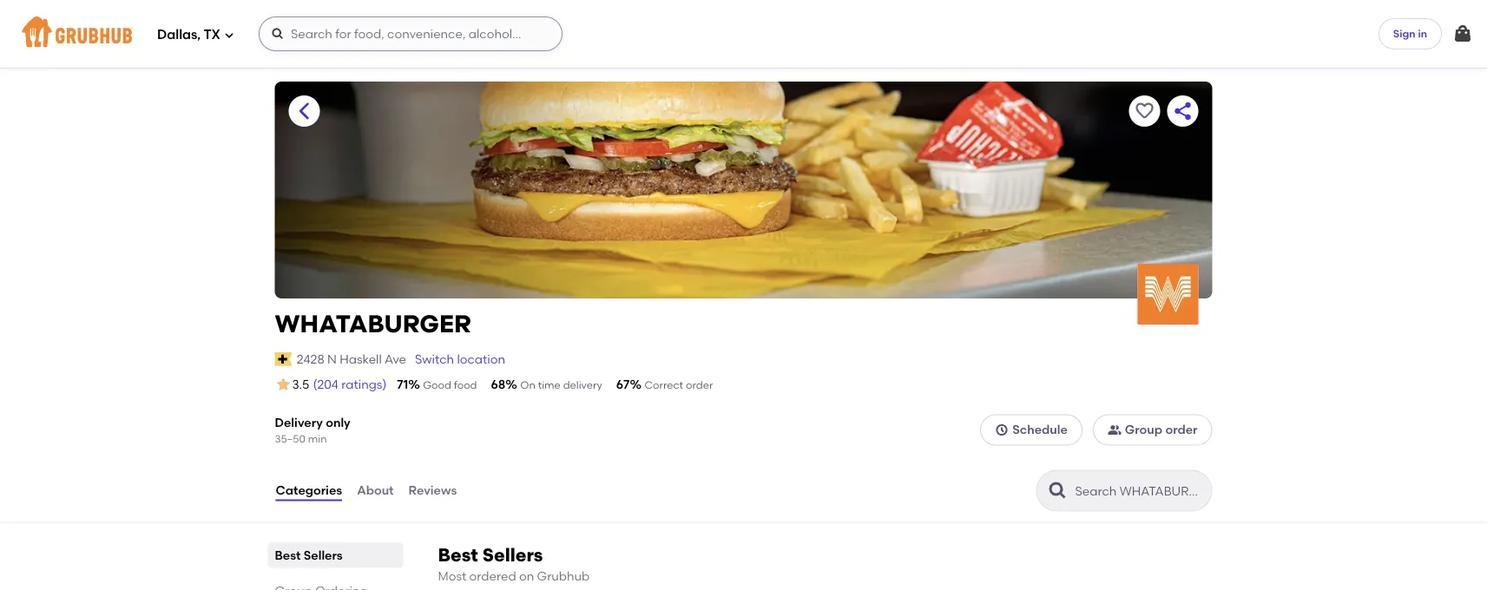 Task type: locate. For each thing, give the bounding box(es) containing it.
order inside button
[[1166, 423, 1198, 437]]

reviews
[[409, 483, 457, 498]]

best inside best sellers most ordered on grubhub
[[438, 544, 478, 566]]

schedule button
[[980, 414, 1083, 446]]

tab
[[275, 582, 396, 590]]

svg image
[[1453, 23, 1474, 44], [224, 30, 234, 40]]

sellers for best sellers most ordered on grubhub
[[483, 544, 543, 566]]

2428
[[297, 352, 324, 367]]

schedule
[[1013, 423, 1068, 437]]

0 vertical spatial svg image
[[271, 27, 285, 41]]

1 vertical spatial order
[[1166, 423, 1198, 437]]

group order
[[1125, 423, 1198, 437]]

share icon image
[[1173, 101, 1194, 122]]

Search for food, convenience, alcohol... search field
[[259, 16, 563, 51]]

0 horizontal spatial best
[[275, 548, 301, 563]]

0 horizontal spatial sellers
[[304, 548, 343, 563]]

svg image right "tx"
[[271, 27, 285, 41]]

on
[[520, 379, 536, 392]]

sellers inside best sellers most ordered on grubhub
[[483, 544, 543, 566]]

group
[[1125, 423, 1163, 437]]

good food
[[423, 379, 477, 392]]

about
[[357, 483, 394, 498]]

group order button
[[1093, 414, 1213, 446]]

whataburger
[[275, 310, 471, 339]]

ave
[[385, 352, 406, 367]]

sellers down categories button
[[304, 548, 343, 563]]

best up most
[[438, 544, 478, 566]]

sellers inside best sellers tab
[[304, 548, 343, 563]]

svg image left "schedule"
[[995, 423, 1009, 437]]

whataburger logo image
[[1138, 264, 1199, 325]]

1 vertical spatial svg image
[[995, 423, 1009, 437]]

delivery
[[275, 415, 323, 430]]

2428 n haskell ave button
[[296, 350, 407, 369]]

time
[[538, 379, 561, 392]]

best sellers most ordered on grubhub
[[438, 544, 590, 583]]

1 horizontal spatial best
[[438, 544, 478, 566]]

order
[[686, 379, 713, 392], [1166, 423, 1198, 437]]

best down categories button
[[275, 548, 301, 563]]

0 vertical spatial order
[[686, 379, 713, 392]]

best for best sellers
[[275, 548, 301, 563]]

search icon image
[[1048, 480, 1068, 501]]

best sellers tab
[[275, 546, 396, 565]]

0 horizontal spatial svg image
[[271, 27, 285, 41]]

order right group
[[1166, 423, 1198, 437]]

1 horizontal spatial svg image
[[995, 423, 1009, 437]]

ordered
[[469, 569, 516, 583]]

sign
[[1394, 27, 1416, 40]]

3.5
[[292, 377, 310, 392]]

1 horizontal spatial order
[[1166, 423, 1198, 437]]

order right the correct
[[686, 379, 713, 392]]

best
[[438, 544, 478, 566], [275, 548, 301, 563]]

location
[[457, 352, 505, 367]]

svg image
[[271, 27, 285, 41], [995, 423, 1009, 437]]

order for group order
[[1166, 423, 1198, 437]]

sellers
[[483, 544, 543, 566], [304, 548, 343, 563]]

1 horizontal spatial sellers
[[483, 544, 543, 566]]

best inside tab
[[275, 548, 301, 563]]

svg image right "tx"
[[224, 30, 234, 40]]

sellers for best sellers
[[304, 548, 343, 563]]

0 horizontal spatial svg image
[[224, 30, 234, 40]]

star icon image
[[275, 376, 292, 393]]

svg image right in
[[1453, 23, 1474, 44]]

switch location
[[415, 352, 505, 367]]

correct
[[645, 379, 684, 392]]

best sellers
[[275, 548, 343, 563]]

dallas,
[[157, 27, 201, 43]]

Search WHATABURGER search field
[[1074, 483, 1207, 500]]

sellers up on in the bottom of the page
[[483, 544, 543, 566]]

0 horizontal spatial order
[[686, 379, 713, 392]]

most
[[438, 569, 466, 583]]

68
[[491, 377, 506, 392]]



Task type: vqa. For each thing, say whether or not it's contained in the screenshot.
THE 1427 4TH AVE button
no



Task type: describe. For each thing, give the bounding box(es) containing it.
delivery
[[563, 379, 602, 392]]

food
[[454, 379, 477, 392]]

categories
[[276, 483, 342, 498]]

min
[[308, 432, 327, 445]]

best for best sellers most ordered on grubhub
[[438, 544, 478, 566]]

svg image inside the "schedule" button
[[995, 423, 1009, 437]]

about button
[[356, 460, 395, 522]]

(204
[[313, 377, 339, 392]]

svg image inside main navigation navigation
[[271, 27, 285, 41]]

order for correct order
[[686, 379, 713, 392]]

in
[[1418, 27, 1428, 40]]

categories button
[[275, 460, 343, 522]]

grubhub
[[537, 569, 590, 583]]

haskell
[[340, 352, 382, 367]]

on time delivery
[[520, 379, 602, 392]]

delivery only 35–50 min
[[275, 415, 351, 445]]

save this restaurant image
[[1134, 101, 1155, 122]]

switch
[[415, 352, 454, 367]]

tx
[[204, 27, 221, 43]]

subscription pass image
[[275, 352, 292, 366]]

switch location button
[[414, 350, 506, 369]]

71
[[397, 377, 408, 392]]

good
[[423, 379, 451, 392]]

people icon image
[[1108, 423, 1122, 437]]

caret left icon image
[[294, 101, 315, 122]]

(204 ratings)
[[313, 377, 387, 392]]

only
[[326, 415, 351, 430]]

sign in
[[1394, 27, 1428, 40]]

n
[[327, 352, 337, 367]]

reviews button
[[408, 460, 458, 522]]

on
[[519, 569, 534, 583]]

1 horizontal spatial svg image
[[1453, 23, 1474, 44]]

sign in button
[[1379, 18, 1442, 49]]

save this restaurant button
[[1129, 96, 1161, 127]]

35–50
[[275, 432, 306, 445]]

main navigation navigation
[[0, 0, 1487, 68]]

correct order
[[645, 379, 713, 392]]

ratings)
[[341, 377, 387, 392]]

67
[[616, 377, 630, 392]]

2428 n haskell ave
[[297, 352, 406, 367]]

dallas, tx
[[157, 27, 221, 43]]



